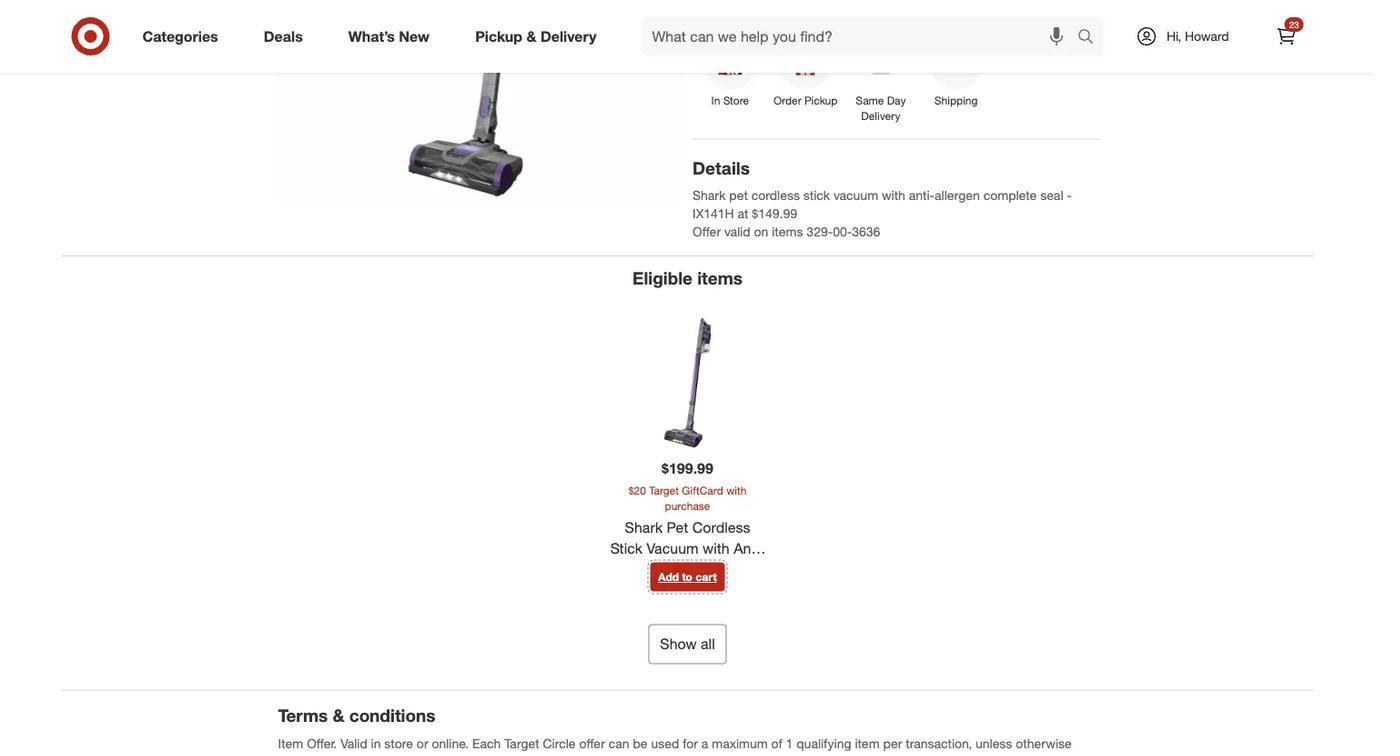 Task type: vqa. For each thing, say whether or not it's contained in the screenshot.
or at the bottom left of the page
yes



Task type: locate. For each thing, give the bounding box(es) containing it.
pickup right new at top
[[475, 27, 523, 45]]

same day delivery
[[856, 94, 906, 123]]

what's new
[[348, 27, 430, 45]]

0 horizontal spatial pickup
[[475, 27, 523, 45]]

order
[[774, 94, 802, 107]]

ix141h inside '$199.99 $20 target giftcard with purchase shark pet cordless stick vacuum with anti- allergen complete seal - ix141h'
[[669, 582, 716, 599]]

1 horizontal spatial valid
[[693, 6, 720, 22]]

valid inside 'terms & conditions item offer. valid in store or online. each target circle offer can be used for a maximum of 1 qualifying item per transaction, unless otherwise'
[[341, 736, 367, 752]]

in store
[[711, 94, 749, 107]]

with inside details shark pet cordless stick vacuum with anti-allergen complete seal - ix141h at $149.99 offer valid on items 329-00-3636
[[882, 188, 906, 204]]

with left anti-
[[882, 188, 906, 204]]

terms & conditions item offer. valid in store or online. each target circle offer can be used for a maximum of 1 qualifying item per transaction, unless otherwise
[[278, 706, 1096, 752]]

item
[[855, 736, 880, 752]]

shark up stick
[[625, 519, 663, 537]]

details
[[693, 158, 750, 179]]

1 horizontal spatial shark
[[693, 188, 726, 204]]

offer.
[[307, 736, 337, 752]]

at
[[738, 206, 749, 222]]

search button
[[1069, 16, 1113, 60]]

0 horizontal spatial -
[[659, 582, 665, 599]]

eligible items
[[633, 268, 743, 289]]

0 vertical spatial with
[[882, 188, 906, 204]]

valid left in
[[341, 736, 367, 752]]

order pickup
[[774, 94, 838, 107]]

1 vertical spatial items
[[697, 268, 743, 289]]

1 vertical spatial target
[[505, 736, 539, 752]]

1 horizontal spatial &
[[527, 27, 537, 45]]

23 link
[[1267, 16, 1307, 56]]

allergen
[[935, 188, 980, 204]]

with down cordless
[[703, 540, 730, 558]]

search
[[1069, 29, 1113, 47]]

- left to
[[659, 582, 665, 599]]

with
[[882, 188, 906, 204], [727, 484, 747, 498], [703, 540, 730, 558]]

target inside '$199.99 $20 target giftcard with purchase shark pet cordless stick vacuum with anti- allergen complete seal - ix141h'
[[649, 484, 679, 498]]

1 horizontal spatial target
[[649, 484, 679, 498]]

pickup & delivery
[[475, 27, 597, 45]]

shark left pet
[[693, 188, 726, 204]]

of
[[772, 736, 783, 752]]

categories link
[[127, 16, 241, 56]]

1 vertical spatial shark
[[625, 519, 663, 537]]

what's new link
[[333, 16, 453, 56]]

items
[[772, 224, 803, 240], [697, 268, 743, 289]]

& for pickup
[[527, 27, 537, 45]]

0 horizontal spatial delivery
[[541, 27, 597, 45]]

seal
[[736, 561, 764, 579]]

1 horizontal spatial -
[[1067, 188, 1072, 204]]

3636
[[852, 224, 880, 240]]

shark
[[693, 188, 726, 204], [625, 519, 663, 537]]

- inside details shark pet cordless stick vacuum with anti-allergen complete seal - ix141h at $149.99 offer valid on items 329-00-3636
[[1067, 188, 1072, 204]]

show all
[[660, 636, 715, 654]]

delivery inside same day delivery
[[861, 109, 901, 123]]

0 vertical spatial shark
[[693, 188, 726, 204]]

0 horizontal spatial valid
[[341, 736, 367, 752]]

valid
[[693, 6, 720, 22], [341, 736, 367, 752]]

target right each
[[505, 736, 539, 752]]

in
[[371, 736, 381, 752]]

pickup
[[475, 27, 523, 45], [805, 94, 838, 107]]

1 vertical spatial &
[[333, 706, 345, 727]]

giftcard
[[682, 484, 723, 498]]

offer
[[693, 224, 721, 240]]

target right $20
[[649, 484, 679, 498]]

deals link
[[248, 16, 326, 56]]

pickup right order
[[805, 94, 838, 107]]

0 horizontal spatial target
[[505, 736, 539, 752]]

eligible
[[633, 268, 693, 289]]

items down $149.99
[[772, 224, 803, 240]]

to
[[682, 571, 693, 585]]

0 vertical spatial -
[[1067, 188, 1072, 204]]

cordless
[[692, 519, 750, 537]]

ix141h down the complete at the bottom
[[669, 582, 716, 599]]

allergen
[[611, 561, 664, 579]]

stick
[[611, 540, 643, 558]]

delivery
[[541, 27, 597, 45], [861, 109, 901, 123]]

1 horizontal spatial pickup
[[805, 94, 838, 107]]

valid left when on the right of the page
[[693, 6, 720, 22]]

pet
[[729, 188, 748, 204]]

0 horizontal spatial shark
[[625, 519, 663, 537]]

0 vertical spatial target
[[649, 484, 679, 498]]

circle
[[543, 736, 576, 752]]

deals
[[264, 27, 303, 45]]

a
[[702, 736, 708, 752]]

add
[[658, 571, 679, 585]]

0 vertical spatial &
[[527, 27, 537, 45]]

ix141h
[[693, 206, 734, 222], [669, 582, 716, 599]]

1 horizontal spatial delivery
[[861, 109, 901, 123]]

shark inside '$199.99 $20 target giftcard with purchase shark pet cordless stick vacuum with anti- allergen complete seal - ix141h'
[[625, 519, 663, 537]]

delivery for &
[[541, 27, 597, 45]]

can
[[609, 736, 629, 752]]

maximum
[[712, 736, 768, 752]]

& inside 'terms & conditions item offer. valid in store or online. each target circle offer can be used for a maximum of 1 qualifying item per transaction, unless otherwise'
[[333, 706, 345, 727]]

item
[[278, 736, 303, 752]]

day
[[887, 94, 906, 107]]

qualifying
[[797, 736, 852, 752]]

cart
[[696, 571, 717, 585]]

1 vertical spatial delivery
[[861, 109, 901, 123]]

target inside 'terms & conditions item offer. valid in store or online. each target circle offer can be used for a maximum of 1 qualifying item per transaction, unless otherwise'
[[505, 736, 539, 752]]

&
[[527, 27, 537, 45], [333, 706, 345, 727]]

0 vertical spatial delivery
[[541, 27, 597, 45]]

when
[[723, 6, 754, 22]]

hi,
[[1167, 28, 1182, 44]]

1 horizontal spatial items
[[772, 224, 803, 240]]

items down offer
[[697, 268, 743, 289]]

cordless
[[752, 188, 800, 204]]

0 vertical spatial pickup
[[475, 27, 523, 45]]

transaction,
[[906, 736, 972, 752]]

$199.99
[[662, 460, 714, 478]]

1 vertical spatial -
[[659, 582, 665, 599]]

purchase
[[665, 500, 710, 513]]

0 vertical spatial valid
[[693, 6, 720, 22]]

vacuum
[[647, 540, 699, 558]]

0 horizontal spatial &
[[333, 706, 345, 727]]

with right giftcard
[[727, 484, 747, 498]]

unless
[[976, 736, 1012, 752]]

-
[[1067, 188, 1072, 204], [659, 582, 665, 599]]

0 vertical spatial items
[[772, 224, 803, 240]]

hi, howard
[[1167, 28, 1229, 44]]

1 vertical spatial valid
[[341, 736, 367, 752]]

1 vertical spatial ix141h
[[669, 582, 716, 599]]

1 vertical spatial with
[[727, 484, 747, 498]]

pickup & delivery link
[[460, 16, 619, 56]]

ix141h up offer
[[693, 206, 734, 222]]

- right seal
[[1067, 188, 1072, 204]]

anti-
[[734, 540, 765, 558]]

0 vertical spatial ix141h
[[693, 206, 734, 222]]



Task type: describe. For each thing, give the bounding box(es) containing it.
anti-
[[909, 188, 935, 204]]

complete
[[668, 561, 732, 579]]

be
[[633, 736, 648, 752]]

shipping
[[935, 94, 978, 107]]

otherwise
[[1016, 736, 1072, 752]]

for
[[683, 736, 698, 752]]

329-
[[807, 224, 833, 240]]

used
[[651, 736, 679, 752]]

you
[[758, 6, 778, 22]]

show
[[660, 636, 697, 654]]

categories
[[142, 27, 218, 45]]

store
[[723, 94, 749, 107]]

add to cart
[[658, 571, 717, 585]]

items inside details shark pet cordless stick vacuum with anti-allergen complete seal - ix141h at $149.99 offer valid on items 329-00-3636
[[772, 224, 803, 240]]

2 vertical spatial with
[[703, 540, 730, 558]]

in
[[711, 94, 720, 107]]

vacuum
[[834, 188, 878, 204]]

00-
[[833, 224, 852, 240]]

valid when you shop...
[[693, 6, 820, 22]]

all
[[701, 636, 715, 654]]

shop...
[[782, 6, 820, 22]]

$199.99 $20 target giftcard with purchase shark pet cordless stick vacuum with anti- allergen complete seal - ix141h
[[611, 460, 765, 599]]

- inside '$199.99 $20 target giftcard with purchase shark pet cordless stick vacuum with anti- allergen complete seal - ix141h'
[[659, 582, 665, 599]]

each
[[472, 736, 501, 752]]

1 vertical spatial pickup
[[805, 94, 838, 107]]

1
[[786, 736, 793, 752]]

online.
[[432, 736, 469, 752]]

same
[[856, 94, 884, 107]]

ix141h inside details shark pet cordless stick vacuum with anti-allergen complete seal - ix141h at $149.99 offer valid on items 329-00-3636
[[693, 206, 734, 222]]

23
[[1289, 19, 1299, 30]]

& for terms
[[333, 706, 345, 727]]

conditions
[[349, 706, 435, 727]]

seal
[[1041, 188, 1064, 204]]

delivery for day
[[861, 109, 901, 123]]

offer
[[579, 736, 605, 752]]

pet
[[667, 519, 688, 537]]

on
[[754, 224, 769, 240]]

per
[[883, 736, 902, 752]]

details shark pet cordless stick vacuum with anti-allergen complete seal - ix141h at $149.99 offer valid on items 329-00-3636
[[693, 158, 1076, 240]]

howard
[[1185, 28, 1229, 44]]

$149.99
[[752, 206, 797, 222]]

0 horizontal spatial items
[[697, 268, 743, 289]]

valid
[[725, 224, 751, 240]]

store
[[384, 736, 413, 752]]

$20
[[629, 484, 646, 498]]

new
[[399, 27, 430, 45]]

or
[[417, 736, 428, 752]]

stick
[[804, 188, 830, 204]]

show all link
[[648, 625, 727, 665]]

complete
[[984, 188, 1037, 204]]

terms
[[278, 706, 328, 727]]

what's
[[348, 27, 395, 45]]

shark inside details shark pet cordless stick vacuum with anti-allergen complete seal - ix141h at $149.99 offer valid on items 329-00-3636
[[693, 188, 726, 204]]

What can we help you find? suggestions appear below search field
[[641, 16, 1082, 56]]

add to cart button
[[650, 563, 725, 592]]



